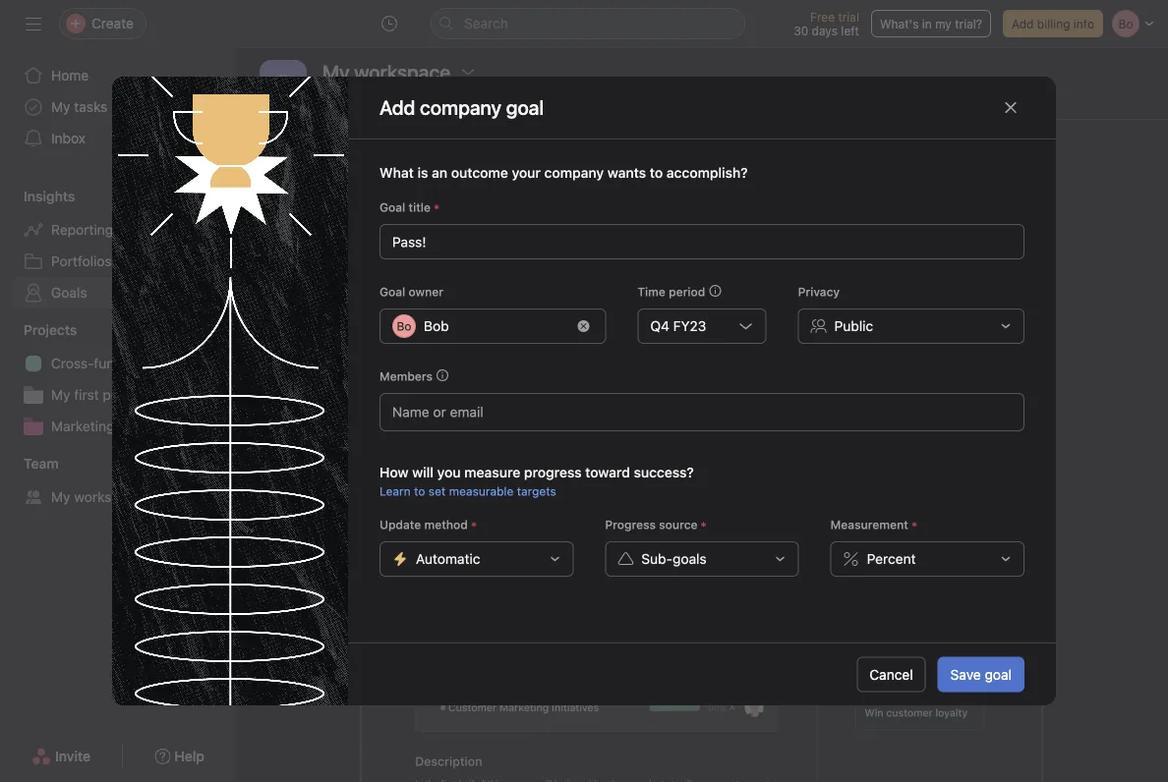 Task type: vqa. For each thing, say whether or not it's contained in the screenshot.


Task type: locate. For each thing, give the bounding box(es) containing it.
0 vertical spatial team
[[323, 93, 358, 109]]

1 horizontal spatial required image
[[909, 519, 920, 531]]

add billing info
[[1012, 17, 1095, 30]]

2 vertical spatial add
[[457, 264, 485, 283]]

0 vertical spatial required image
[[431, 202, 443, 213]]

0 horizontal spatial to
[[414, 485, 425, 499]]

1 vertical spatial goal
[[380, 285, 405, 299]]

and right set
[[580, 216, 620, 244]]

required image down an
[[431, 202, 443, 213]]

fy23
[[673, 318, 707, 334]]

2 goal from the top
[[380, 285, 405, 299]]

1 vertical spatial required image
[[909, 519, 920, 531]]

how
[[380, 465, 409, 481]]

public button
[[798, 309, 1025, 344]]

goals inside dropdown button
[[673, 551, 707, 567]]

required image for sub-goals
[[698, 519, 710, 531]]

insights
[[24, 188, 75, 205]]

inbox
[[51, 130, 86, 147]]

reporting link
[[12, 214, 224, 246]]

my inside teams element
[[51, 489, 70, 506]]

1 horizontal spatial your
[[916, 264, 948, 283]]

add company goal dialog
[[112, 77, 1056, 706]]

team
[[323, 93, 358, 109], [24, 456, 59, 472]]

to inside 'how will you measure progress toward success? learn to set measurable targets'
[[414, 485, 425, 499]]

progress
[[524, 465, 582, 481]]

search list box
[[431, 8, 746, 39]]

goals up "outcome"
[[443, 93, 478, 109]]

to left help
[[599, 264, 613, 283]]

my down my workspace
[[420, 93, 440, 109]]

required image up sub-goals dropdown button
[[698, 519, 710, 531]]

update
[[380, 518, 421, 532]]

method
[[424, 518, 468, 532]]

my
[[420, 93, 440, 109], [51, 99, 70, 115], [51, 387, 70, 403], [51, 489, 70, 506]]

my tasks
[[51, 99, 108, 115]]

required image
[[431, 202, 443, 213], [909, 519, 920, 531]]

0 vertical spatial goal
[[380, 201, 405, 214]]

global element
[[0, 48, 236, 166]]

required image for automatic
[[468, 519, 480, 531]]

add inside add top-level goals to help teams prioritize and connect work to your organization's objectives.
[[457, 264, 485, 283]]

required image down learn to set measurable targets link
[[468, 519, 480, 531]]

goals down source
[[673, 551, 707, 567]]

and
[[580, 216, 620, 244], [766, 264, 793, 283]]

update method
[[380, 518, 468, 532]]

source
[[659, 518, 698, 532]]

plan
[[209, 356, 236, 372]]

0 horizontal spatial add
[[380, 96, 415, 119]]

my inside projects element
[[51, 387, 70, 403]]

to
[[599, 264, 613, 283], [898, 264, 912, 283], [414, 485, 425, 499]]

add left billing
[[1012, 17, 1034, 30]]

insights button
[[0, 187, 75, 207]]

goals right level
[[557, 264, 595, 283]]

1 goal from the top
[[380, 201, 405, 214]]

tasks
[[74, 99, 108, 115]]

save goal
[[951, 667, 1012, 683]]

what's in my trial? button
[[871, 10, 991, 37]]

period
[[669, 285, 705, 299]]

team down my workspace
[[323, 93, 358, 109]]

team inside dropdown button
[[24, 456, 59, 472]]

1 vertical spatial your
[[916, 264, 948, 283]]

your
[[512, 165, 541, 181], [916, 264, 948, 283]]

my for my workspace
[[51, 489, 70, 506]]

team for team goals
[[323, 93, 358, 109]]

projects button
[[0, 321, 77, 340]]

0 horizontal spatial required image
[[468, 519, 480, 531]]

goals
[[361, 93, 396, 109], [443, 93, 478, 109], [557, 264, 595, 283], [673, 551, 707, 567]]

2 horizontal spatial add
[[1012, 17, 1034, 30]]

organization's
[[612, 288, 711, 306]]

team goals
[[323, 93, 396, 109]]

my inside global element
[[51, 99, 70, 115]]

measurement
[[831, 518, 909, 532]]

cross-functional project plan link
[[12, 348, 236, 380]]

0 horizontal spatial your
[[512, 165, 541, 181]]

2 required image from the left
[[698, 519, 710, 531]]

required image
[[468, 519, 480, 531], [698, 519, 710, 531]]

required image up percent dropdown button
[[909, 519, 920, 531]]

goal left owner
[[380, 285, 405, 299]]

sub-goals
[[642, 551, 707, 567]]

0 vertical spatial and
[[580, 216, 620, 244]]

1 vertical spatial and
[[766, 264, 793, 283]]

0 vertical spatial add
[[1012, 17, 1034, 30]]

1 horizontal spatial required image
[[698, 519, 710, 531]]

my left first
[[51, 387, 70, 403]]

1 horizontal spatial team
[[323, 93, 358, 109]]

functional
[[94, 356, 157, 372]]

billing
[[1037, 17, 1071, 30]]

goal owner
[[380, 285, 444, 299]]

to right work
[[898, 264, 912, 283]]

and up objectives. on the right of page
[[766, 264, 793, 283]]

1 horizontal spatial add
[[457, 264, 485, 283]]

2 horizontal spatial to
[[898, 264, 912, 283]]

0 horizontal spatial and
[[580, 216, 620, 244]]

info
[[1074, 17, 1095, 30]]

teams
[[652, 264, 696, 283]]

measure
[[464, 465, 521, 481]]

company goal
[[420, 96, 544, 119]]

0 horizontal spatial required image
[[431, 202, 443, 213]]

add top-level goals to help teams prioritize and connect work to your organization's objectives.
[[457, 264, 948, 306]]

invite button
[[19, 740, 103, 775]]

my left tasks
[[51, 99, 70, 115]]

goals down my workspace
[[361, 93, 396, 109]]

my workspace link
[[12, 482, 224, 513]]

goal left title
[[380, 201, 405, 214]]

my down team dropdown button
[[51, 489, 70, 506]]

save goal button
[[938, 657, 1025, 693]]

1 required image from the left
[[468, 519, 480, 531]]

connect
[[797, 264, 855, 283]]

add left top-
[[457, 264, 485, 283]]

home
[[51, 67, 89, 84]]

your right work
[[916, 264, 948, 283]]

public
[[835, 318, 874, 334]]

insights element
[[0, 179, 236, 313]]

1 horizontal spatial and
[[766, 264, 793, 283]]

and inside add top-level goals to help teams prioritize and connect work to your organization's objectives.
[[766, 264, 793, 283]]

free
[[810, 10, 835, 24]]

project
[[161, 356, 205, 372]]

add inside button
[[1012, 17, 1034, 30]]

team down marketing
[[24, 456, 59, 472]]

1 vertical spatial team
[[24, 456, 59, 472]]

goal
[[380, 201, 405, 214], [380, 285, 405, 299]]

my
[[935, 17, 952, 30]]

sub-goals button
[[605, 542, 799, 577]]

to left set
[[414, 485, 425, 499]]

bob
[[424, 318, 449, 334]]

1 vertical spatial add
[[380, 96, 415, 119]]

add inside 'dialog'
[[380, 96, 415, 119]]

cross-functional project plan
[[51, 356, 236, 372]]

measurable
[[449, 485, 514, 499]]

an
[[432, 165, 448, 181]]

required image for measurement
[[909, 519, 920, 531]]

0 horizontal spatial team
[[24, 456, 59, 472]]

q4 fy23
[[651, 318, 707, 334]]

your right "outcome"
[[512, 165, 541, 181]]

0 vertical spatial your
[[512, 165, 541, 181]]

add down my workspace
[[380, 96, 415, 119]]



Task type: describe. For each thing, give the bounding box(es) containing it.
time period
[[638, 285, 705, 299]]

invite
[[55, 749, 91, 765]]

goals
[[51, 285, 87, 301]]

search button
[[431, 8, 746, 39]]

learn to set measurable targets link
[[380, 485, 556, 499]]

team goals link
[[323, 93, 396, 119]]

bo
[[397, 320, 412, 333]]

marketing
[[51, 418, 115, 435]]

my first portfolio link
[[12, 380, 224, 411]]

percent
[[867, 551, 916, 567]]

my workspace
[[51, 489, 143, 506]]

my goals
[[420, 93, 478, 109]]

team for team
[[24, 456, 59, 472]]

goal for goal title
[[380, 201, 405, 214]]

what's in my trial?
[[880, 17, 982, 30]]

level
[[520, 264, 553, 283]]

cross-
[[51, 356, 94, 372]]

what
[[380, 165, 414, 181]]

my tasks link
[[12, 91, 224, 123]]

wants
[[608, 165, 646, 181]]

search
[[464, 15, 508, 31]]

1 horizontal spatial to
[[599, 264, 613, 283]]

title
[[409, 201, 431, 214]]

reporting
[[51, 222, 113, 238]]

portfolio
[[103, 387, 156, 403]]

work
[[859, 264, 894, 283]]

goals for sub-goals
[[673, 551, 707, 567]]

in
[[922, 17, 932, 30]]

top-
[[489, 264, 520, 283]]

marketing link
[[12, 411, 224, 443]]

days
[[812, 24, 838, 37]]

left
[[841, 24, 860, 37]]

time
[[638, 285, 666, 299]]

to accomplish?
[[650, 165, 748, 181]]

goal
[[985, 667, 1012, 683]]

progress
[[605, 518, 656, 532]]

strategic goals
[[711, 216, 864, 244]]

goal for goal owner
[[380, 285, 405, 299]]

my for my goals
[[420, 93, 440, 109]]

my for my tasks
[[51, 99, 70, 115]]

company
[[544, 165, 604, 181]]

goal title
[[380, 201, 431, 214]]

inbox link
[[12, 123, 224, 154]]

team button
[[0, 454, 59, 474]]

workspace
[[74, 489, 143, 506]]

goals for team goals
[[361, 93, 396, 109]]

is
[[418, 165, 428, 181]]

free trial 30 days left
[[794, 10, 860, 37]]

objectives.
[[715, 288, 792, 306]]

your inside add top-level goals to help teams prioritize and connect work to your organization's objectives.
[[916, 264, 948, 283]]

add billing info button
[[1003, 10, 1103, 37]]

my first portfolio
[[51, 387, 156, 403]]

home link
[[12, 60, 224, 91]]

hide sidebar image
[[26, 16, 41, 31]]

targets
[[517, 485, 556, 499]]

cancel button
[[857, 657, 926, 693]]

automatic
[[416, 551, 480, 567]]

how will you measure progress toward success? learn to set measurable targets
[[380, 465, 694, 499]]

percent button
[[831, 542, 1025, 577]]

learn
[[380, 485, 411, 499]]

remove image
[[578, 321, 590, 332]]

toward success?
[[585, 465, 694, 481]]

q4 fy23 button
[[638, 309, 767, 344]]

teams element
[[0, 447, 236, 517]]

Name or email text field
[[392, 400, 499, 424]]

set
[[540, 216, 575, 244]]

owner
[[409, 285, 444, 299]]

sub-
[[642, 551, 673, 567]]

30
[[794, 24, 809, 37]]

help
[[617, 264, 648, 283]]

save
[[951, 667, 981, 683]]

my workspace
[[323, 60, 450, 83]]

cancel
[[870, 667, 913, 683]]

add for add company goal
[[380, 96, 415, 119]]

add for add top-level goals to help teams prioritize and connect work to your organization's objectives.
[[457, 264, 485, 283]]

set and achieve strategic goals
[[540, 216, 864, 244]]

add for add billing info
[[1012, 17, 1034, 30]]

achieve
[[625, 216, 706, 244]]

goals for my goals
[[443, 93, 478, 109]]

members
[[380, 370, 433, 384]]

close this dialog image
[[1003, 100, 1019, 116]]

will
[[412, 465, 434, 481]]

required image for goal title
[[431, 202, 443, 213]]

goals inside add top-level goals to help teams prioritize and connect work to your organization's objectives.
[[557, 264, 595, 283]]

your inside add company goal 'dialog'
[[512, 165, 541, 181]]

set
[[429, 485, 446, 499]]

progress source
[[605, 518, 698, 532]]

privacy
[[798, 285, 840, 299]]

automatic button
[[380, 542, 574, 577]]

projects element
[[0, 313, 236, 447]]

outcome
[[451, 165, 508, 181]]

portfolios
[[51, 253, 112, 269]]

what is an outcome your company wants to accomplish?
[[380, 165, 748, 181]]

q4
[[651, 318, 670, 334]]

my for my first portfolio
[[51, 387, 70, 403]]

Enter goal name text field
[[380, 224, 1025, 260]]

portfolios link
[[12, 246, 224, 277]]



